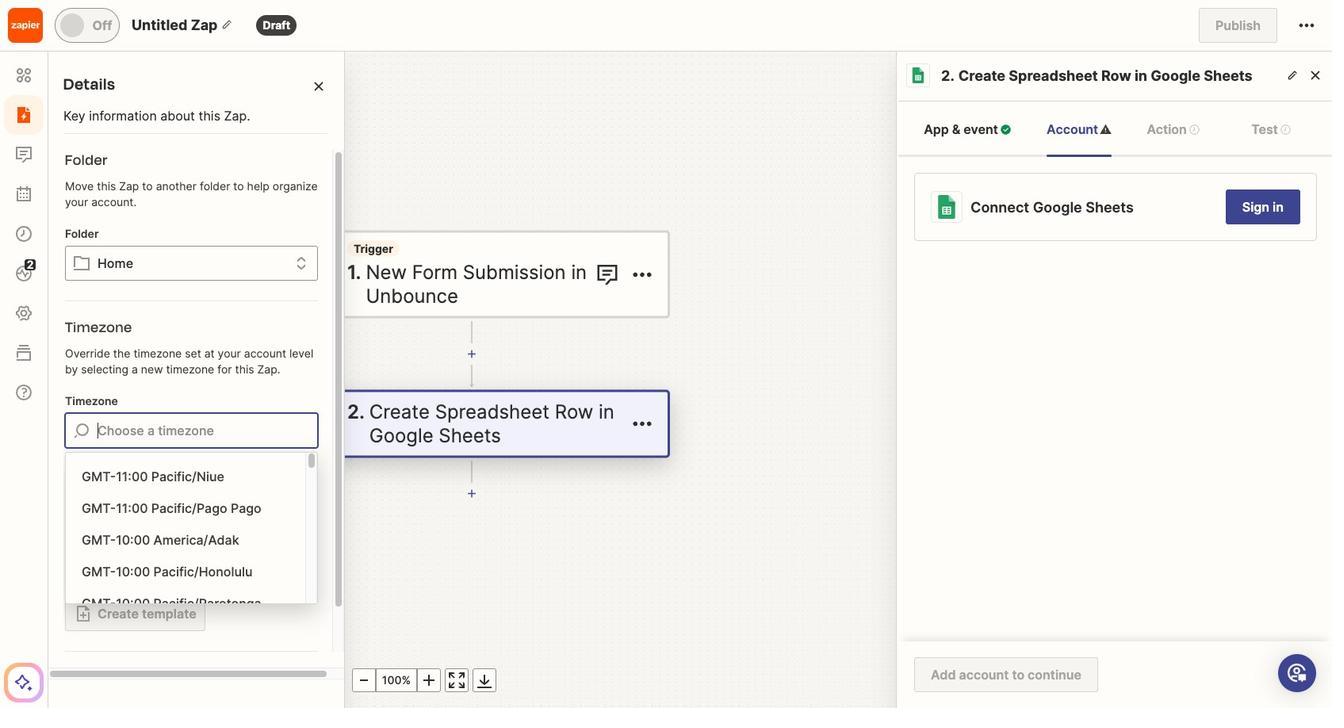 Task type: describe. For each thing, give the bounding box(es) containing it.
this left first
[[199, 108, 221, 124]]

for inside "override the timezone set at your account level by selecting a new timezone for this zap."
[[218, 363, 232, 376]]

1 vertical spatial sheets
[[1086, 199, 1134, 215]]

zap. inside "override the timezone set at your account level by selecting a new timezone for this zap."
[[257, 363, 281, 376]]

this inside move this zap to another folder to help organize your account.
[[97, 179, 116, 193]]

zoom in image
[[420, 671, 439, 690]]

account.
[[91, 195, 137, 209]]

open intercom messenger image
[[1288, 664, 1307, 683]]

video
[[141, 167, 175, 182]]

2 folder from the top
[[65, 227, 99, 240]]

2 timezone from the top
[[65, 394, 118, 408]]

create
[[172, 550, 205, 563]]

zap inside all schedules and times for this zap will be calculated relative to this timezone.
[[232, 455, 252, 468]]

2 fit to view image from the left
[[447, 671, 466, 690]]

2 inside "editor sidebar" element
[[27, 258, 34, 271]]

11:00 for pacific/pago
[[116, 501, 148, 516]]

1 100 % from the left
[[86, 674, 114, 687]]

List of items field
[[65, 246, 318, 281]]

zap inside 'allow teammates to create their own zaps using your zap as a template.'
[[91, 565, 111, 579]]

schedules
[[81, 455, 134, 468]]

test button
[[1236, 102, 1308, 157]]

gmt-10:00 pacific/honolulu
[[82, 564, 253, 580]]

editor sidebar element
[[4, 52, 44, 703]]

gmt- for gmt-11:00 pacific/niue
[[82, 469, 116, 485]]

gmt- for gmt-10:00 pacific/honolulu
[[82, 564, 116, 580]]

1 horizontal spatial google sheets logo image
[[911, 67, 927, 83]]

app & event link
[[924, 102, 1012, 157]]

to inside button
[[1013, 667, 1025, 683]]

incomplete element inside account link
[[1101, 123, 1112, 135]]

gmt- for gmt-10:00 pacific/rarotonga
[[82, 596, 116, 612]]

be
[[275, 455, 288, 468]]

watch video
[[98, 167, 175, 182]]

0 vertical spatial timezone
[[134, 347, 182, 360]]

2 100 % from the left
[[382, 674, 411, 687]]

complete image
[[1000, 123, 1012, 135]]

create for create a template
[[65, 520, 111, 541]]

pacific/rarotonga
[[154, 596, 262, 612]]

create for create spreadsheet row in google sheets
[[959, 67, 1006, 84]]

indeterminate image for test
[[1280, 123, 1292, 135]]

help
[[247, 179, 270, 193]]

your inside "override the timezone set at your account level by selecting a new timezone for this zap."
[[218, 347, 241, 360]]

times
[[160, 455, 189, 468]]

this up timezone.
[[210, 455, 229, 468]]

key information about this zap.
[[63, 108, 250, 124]]

details
[[63, 73, 116, 96]]

gmt-10:00 pacific/rarotonga
[[82, 596, 262, 612]]

information
[[89, 108, 157, 124]]

2. for 2.
[[942, 67, 955, 84]]

sign
[[1243, 199, 1270, 215]]

this inside "override the timezone set at your account level by selecting a new timezone for this zap."
[[235, 363, 254, 376]]

gmt-11:00 pacific/niue
[[82, 469, 224, 485]]

gmt-10:00 america/adak
[[82, 532, 239, 548]]

at
[[204, 347, 215, 360]]

test
[[1252, 121, 1279, 137]]

allow
[[65, 550, 93, 563]]

1 fit to view image from the left
[[151, 671, 170, 690]]

by
[[65, 363, 78, 376]]

10:00 for america/adak
[[116, 532, 150, 548]]

11:00 for pacific/niue
[[116, 469, 148, 485]]

untitled
[[132, 17, 188, 33]]

your inside move this zap to another folder to help organize your account.
[[65, 195, 88, 209]]

home button
[[98, 247, 286, 280]]

incomplete image
[[318, 235, 337, 254]]

create inside 2. create spreadsheet row in google sheets
[[370, 400, 430, 423]]

using
[[289, 550, 317, 563]]

gmt-11:00 pacific/pago pago
[[82, 501, 262, 516]]

1 folder from the top
[[65, 150, 108, 171]]

in inside 2. create spreadsheet row in google sheets
[[599, 400, 615, 423]]

1 vertical spatial google
[[1033, 199, 1083, 215]]

get
[[71, 99, 93, 115]]

account inside "override the timezone set at your account level by selecting a new timezone for this zap."
[[244, 347, 286, 360]]

about inside learn the basics get everything you need to know about building your first zap in just 2 minutes.
[[107, 118, 142, 134]]

zap inside learn the basics get everything you need to know about building your first zap in just 2 minutes.
[[71, 137, 94, 153]]

Choose a timezone text field
[[98, 414, 317, 447]]

choose a timezone list box
[[66, 453, 317, 620]]

create a template
[[65, 520, 188, 541]]

a inside 'allow teammates to create their own zaps using your zap as a template.'
[[130, 565, 136, 579]]

building
[[145, 118, 192, 134]]

move this zap to another folder to help organize your account.
[[65, 179, 318, 209]]

unbounce
[[366, 284, 459, 307]]

indeterminate element for test
[[1280, 123, 1292, 135]]

know
[[71, 118, 103, 134]]

first
[[226, 118, 250, 134]]

to left help
[[233, 179, 244, 193]]

1 vertical spatial a
[[114, 520, 123, 541]]

relative
[[122, 472, 161, 486]]

0 horizontal spatial google sheets logo image
[[292, 408, 324, 440]]

2 zoom out image from the left
[[355, 671, 374, 690]]

none field containing gmt-11:00 pacific/niue
[[65, 413, 318, 620]]

off
[[92, 17, 112, 33]]

1 vertical spatial google sheets logo image
[[935, 195, 959, 219]]

learn the basics get everything you need to know about building your first zap in just 2 minutes.
[[71, 71, 250, 153]]

selecting
[[81, 363, 129, 376]]

in inside button
[[1273, 199, 1284, 215]]

row inside 2. create spreadsheet row in google sheets
[[555, 400, 594, 423]]

organize
[[273, 179, 318, 193]]

watch
[[98, 167, 138, 182]]

create template
[[98, 606, 197, 622]]

new
[[366, 261, 407, 284]]

folder
[[200, 179, 230, 193]]

complete element
[[1000, 123, 1012, 135]]

10:00 for pacific/rarotonga
[[116, 596, 150, 612]]

as
[[114, 565, 127, 579]]

all schedules and times for this zap will be calculated relative to this timezone.
[[65, 455, 288, 486]]

2 zoom level percentage element from the left
[[376, 669, 417, 693]]

gmt- for gmt-10:00 america/adak
[[82, 532, 116, 548]]

draft
[[263, 18, 290, 32]]

zaps
[[260, 550, 286, 563]]

event
[[964, 121, 999, 137]]

account link
[[1047, 102, 1112, 157]]

teammates
[[96, 550, 155, 563]]

action button
[[1132, 102, 1217, 157]]

timezone.
[[200, 472, 251, 486]]

publish
[[1216, 17, 1261, 33]]

everything
[[96, 99, 160, 115]]

zap right untitled
[[191, 17, 218, 33]]

zap inside move this zap to another folder to help organize your account.
[[119, 179, 139, 193]]

own
[[235, 550, 257, 563]]

1 zoom out image from the left
[[58, 671, 77, 690]]

add
[[931, 667, 956, 683]]

untitled zap
[[132, 17, 218, 33]]

&
[[953, 121, 961, 137]]

sign in button
[[1226, 190, 1301, 225]]

2. create spreadsheet row in google sheets
[[347, 400, 615, 447]]

home
[[98, 255, 133, 271]]

pago
[[231, 501, 262, 516]]

to left another
[[142, 179, 153, 193]]

pacific/niue
[[151, 469, 224, 485]]

will
[[255, 455, 272, 468]]

in inside learn the basics get everything you need to know about building your first zap in just 2 minutes.
[[98, 137, 108, 153]]



Task type: locate. For each thing, give the bounding box(es) containing it.
100
[[86, 674, 105, 687], [382, 674, 402, 687]]

100 left zoom in image
[[86, 674, 105, 687]]

100 % left zoom in image
[[86, 674, 114, 687]]

2 11:00 from the top
[[116, 501, 148, 516]]

11:00 down and
[[116, 469, 148, 485]]

100 % left zoom in icon
[[382, 674, 411, 687]]

to
[[223, 99, 235, 115], [142, 179, 153, 193], [233, 179, 244, 193], [164, 472, 174, 486], [158, 550, 169, 563], [1013, 667, 1025, 683]]

1 indeterminate image from the left
[[1189, 123, 1201, 135]]

1 vertical spatial timezone
[[65, 394, 118, 408]]

and
[[137, 455, 157, 468]]

0 horizontal spatial row
[[555, 400, 594, 423]]

move
[[65, 179, 94, 193]]

create template button
[[65, 596, 205, 631]]

create for create template
[[98, 606, 139, 622]]

1 100 from the left
[[86, 674, 105, 687]]

form
[[412, 261, 458, 284]]

1 indeterminate element from the left
[[1189, 123, 1201, 135]]

incomplete element for trigger 1. new form submission in unbounce
[[318, 235, 337, 254]]

calculated
[[65, 472, 119, 486]]

the for learn
[[116, 71, 141, 94]]

gmt- down schedules
[[82, 469, 116, 485]]

indeterminate image inside action button
[[1189, 123, 1201, 135]]

0 vertical spatial the
[[116, 71, 141, 94]]

just
[[112, 137, 133, 153]]

0 horizontal spatial zoom out image
[[58, 671, 77, 690]]

zoom level percentage element left zoom in image
[[79, 669, 121, 693]]

1 horizontal spatial for
[[218, 363, 232, 376]]

10:00 down as
[[116, 596, 150, 612]]

0 horizontal spatial spreadsheet
[[435, 400, 550, 423]]

your inside learn the basics get everything you need to know about building your first zap in just 2 minutes.
[[196, 118, 223, 134]]

google sheets logo image
[[911, 67, 927, 83], [935, 195, 959, 219], [292, 408, 324, 440]]

2 % from the left
[[402, 674, 411, 687]]

0 horizontal spatial 2
[[27, 258, 34, 271]]

100 for first zoom level percentage element from right
[[382, 674, 402, 687]]

0 vertical spatial 10:00
[[116, 532, 150, 548]]

to up first
[[223, 99, 235, 115]]

google sheets logo image left connect
[[935, 195, 959, 219]]

3 10:00 from the top
[[116, 596, 150, 612]]

1 vertical spatial zap.
[[257, 363, 281, 376]]

0 vertical spatial 2.
[[942, 67, 955, 84]]

1 vertical spatial incomplete image
[[318, 395, 337, 414]]

gmt-
[[82, 469, 116, 485], [82, 501, 116, 516], [82, 532, 116, 548], [82, 564, 116, 580], [82, 596, 116, 612]]

2 vertical spatial incomplete element
[[318, 395, 337, 414]]

2. for 2. create spreadsheet row in google sheets
[[347, 400, 365, 423]]

zap down know
[[71, 137, 94, 153]]

set
[[185, 347, 201, 360]]

your down need
[[196, 118, 223, 134]]

1 vertical spatial 2
[[27, 258, 34, 271]]

gmt- up allow
[[82, 532, 116, 548]]

0 vertical spatial row
[[1102, 67, 1132, 84]]

to inside 'allow teammates to create their own zaps using your zap as a template.'
[[158, 550, 169, 563]]

to left continue
[[1013, 667, 1025, 683]]

add account to continue button
[[915, 658, 1099, 693]]

2 100 from the left
[[382, 674, 402, 687]]

0 vertical spatial google sheets logo image
[[911, 67, 927, 83]]

timezone up override
[[65, 317, 132, 338]]

1 horizontal spatial google
[[1033, 199, 1083, 215]]

this up choose a timezone text field
[[235, 363, 254, 376]]

0 vertical spatial template
[[126, 520, 188, 541]]

gmt- down the calculated
[[82, 501, 116, 516]]

gmt- down as
[[82, 596, 116, 612]]

0 horizontal spatial indeterminate image
[[1189, 123, 1201, 135]]

0 horizontal spatial account
[[244, 347, 286, 360]]

4 gmt- from the top
[[82, 564, 116, 580]]

%
[[105, 674, 114, 687], [402, 674, 411, 687]]

0 vertical spatial 2
[[137, 137, 145, 153]]

about
[[160, 108, 195, 124], [107, 118, 142, 134]]

10:00
[[116, 532, 150, 548], [116, 564, 150, 580], [116, 596, 150, 612]]

2 indeterminate element from the left
[[1280, 123, 1292, 135]]

zoom out image
[[58, 671, 77, 690], [355, 671, 374, 690]]

override the timezone set at your account level by selecting a new timezone for this zap.
[[65, 347, 314, 376]]

0 vertical spatial spreadsheet
[[1009, 67, 1099, 84]]

0 horizontal spatial fit to view image
[[151, 671, 170, 690]]

1 vertical spatial 2.
[[347, 400, 365, 423]]

this down the times
[[177, 472, 197, 486]]

1 horizontal spatial incomplete image
[[1101, 123, 1112, 135]]

spreadsheet inside 2. create spreadsheet row in google sheets
[[435, 400, 550, 423]]

all
[[65, 455, 78, 468]]

10:00 for pacific/honolulu
[[116, 564, 150, 580]]

zoom in image
[[123, 671, 142, 690]]

google inside 2. create spreadsheet row in google sheets
[[370, 424, 434, 447]]

1 vertical spatial account
[[960, 667, 1009, 683]]

1 horizontal spatial sheets
[[1086, 199, 1134, 215]]

0 horizontal spatial zoom level percentage element
[[79, 669, 121, 693]]

learn
[[71, 71, 112, 94]]

publish button
[[1199, 8, 1278, 43]]

add account to continue
[[931, 667, 1082, 683]]

indeterminate element inside test button
[[1280, 123, 1292, 135]]

zoom out image left zoom in icon
[[355, 671, 374, 690]]

0 vertical spatial timezone
[[65, 317, 132, 338]]

app & event
[[924, 121, 999, 137]]

1 vertical spatial the
[[113, 347, 131, 360]]

1 horizontal spatial spreadsheet
[[1009, 67, 1099, 84]]

export to image image right zoom in image
[[179, 671, 198, 690]]

trigger 1. new form submission in unbounce
[[347, 242, 587, 307]]

your right at
[[218, 347, 241, 360]]

google sheets logo image up app
[[911, 67, 927, 83]]

1 horizontal spatial export to image image
[[475, 671, 494, 690]]

1 horizontal spatial indeterminate image
[[1280, 123, 1292, 135]]

indeterminate image right action
[[1189, 123, 1201, 135]]

2 vertical spatial google
[[370, 424, 434, 447]]

you
[[164, 99, 186, 115]]

1 vertical spatial for
[[192, 455, 206, 468]]

0 horizontal spatial incomplete image
[[318, 395, 337, 414]]

need
[[189, 99, 219, 115]]

1 zoom level percentage element from the left
[[79, 669, 121, 693]]

% left zoom in icon
[[402, 674, 411, 687]]

0 horizontal spatial indeterminate element
[[1189, 123, 1201, 135]]

america/adak
[[154, 532, 239, 548]]

export to image image right zoom in icon
[[475, 671, 494, 690]]

indeterminate element for action
[[1189, 123, 1201, 135]]

1 gmt- from the top
[[82, 469, 116, 485]]

11:00 up create a template
[[116, 501, 148, 516]]

folder
[[65, 150, 108, 171], [65, 227, 99, 240]]

0 horizontal spatial sheets
[[439, 424, 501, 447]]

zoom level percentage element
[[79, 669, 121, 693], [376, 669, 417, 693]]

the for override
[[113, 347, 131, 360]]

override
[[65, 347, 110, 360]]

timezone
[[65, 317, 132, 338], [65, 394, 118, 408]]

2 vertical spatial google sheets logo image
[[292, 408, 324, 440]]

1 horizontal spatial 100
[[382, 674, 402, 687]]

None field
[[65, 413, 318, 620]]

your
[[196, 118, 223, 134], [65, 195, 88, 209], [218, 347, 241, 360], [65, 565, 88, 579]]

1 vertical spatial template
[[142, 606, 197, 622]]

a inside "override the timezone set at your account level by selecting a new timezone for this zap."
[[132, 363, 138, 376]]

1 horizontal spatial 100 %
[[382, 674, 411, 687]]

zap up account.
[[119, 179, 139, 193]]

1 horizontal spatial %
[[402, 674, 411, 687]]

1 export to image image from the left
[[179, 671, 198, 690]]

new
[[141, 363, 163, 376]]

account inside button
[[960, 667, 1009, 683]]

action
[[1148, 121, 1188, 137]]

account right add
[[960, 667, 1009, 683]]

2 indeterminate image from the left
[[1280, 123, 1292, 135]]

0 horizontal spatial %
[[105, 674, 114, 687]]

2 vertical spatial sheets
[[439, 424, 501, 447]]

indeterminate element right action
[[1189, 123, 1201, 135]]

template.
[[139, 565, 188, 579]]

10:00 up "teammates"
[[116, 532, 150, 548]]

allow teammates to create their own zaps using your zap as a template.
[[65, 550, 317, 579]]

a up "teammates"
[[114, 520, 123, 541]]

1 horizontal spatial zap.
[[257, 363, 281, 376]]

1 vertical spatial row
[[555, 400, 594, 423]]

1 horizontal spatial about
[[160, 108, 195, 124]]

0 vertical spatial 11:00
[[116, 469, 148, 485]]

export to image image
[[179, 671, 198, 690], [475, 671, 494, 690]]

2 vertical spatial 10:00
[[116, 596, 150, 612]]

1 vertical spatial spreadsheet
[[435, 400, 550, 423]]

folder up move
[[65, 150, 108, 171]]

sheets inside 2. create spreadsheet row in google sheets
[[439, 424, 501, 447]]

zoom level percentage element left zoom in icon
[[376, 669, 417, 693]]

2 inside learn the basics get everything you need to know about building your first zap in just 2 minutes.
[[137, 137, 145, 153]]

100 for 2nd zoom level percentage element from right
[[86, 674, 105, 687]]

timezone down selecting
[[65, 394, 118, 408]]

a
[[132, 363, 138, 376], [114, 520, 123, 541], [130, 565, 136, 579]]

zoom out image left zoom in image
[[58, 671, 77, 690]]

unbounce logo image
[[292, 249, 324, 280]]

for up pacific/niue
[[192, 455, 206, 468]]

your down allow
[[65, 565, 88, 579]]

1 vertical spatial incomplete element
[[318, 235, 337, 254]]

1 horizontal spatial 2.
[[942, 67, 955, 84]]

1 horizontal spatial zoom level percentage element
[[376, 669, 417, 693]]

0 vertical spatial a
[[132, 363, 138, 376]]

account
[[244, 347, 286, 360], [960, 667, 1009, 683]]

0 horizontal spatial for
[[192, 455, 206, 468]]

basics
[[144, 71, 193, 94]]

google sheets logo image down "level"
[[292, 408, 324, 440]]

incomplete image inside account link
[[1101, 123, 1112, 135]]

1 horizontal spatial indeterminate element
[[1280, 123, 1292, 135]]

your inside 'allow teammates to create their own zaps using your zap as a template.'
[[65, 565, 88, 579]]

11:00
[[116, 469, 148, 485], [116, 501, 148, 516]]

1 horizontal spatial zoom out image
[[355, 671, 374, 690]]

pacific/pago
[[151, 501, 227, 516]]

a right as
[[130, 565, 136, 579]]

incomplete element
[[1101, 123, 1112, 135], [318, 235, 337, 254], [318, 395, 337, 414]]

template down gmt-10:00 pacific/honolulu
[[142, 606, 197, 622]]

2 vertical spatial a
[[130, 565, 136, 579]]

2. inside 2. create spreadsheet row in google sheets
[[347, 400, 365, 423]]

2 10:00 from the top
[[116, 564, 150, 580]]

1 10:00 from the top
[[116, 532, 150, 548]]

1 11:00 from the top
[[116, 469, 148, 485]]

account
[[1047, 121, 1099, 137]]

to inside learn the basics get everything you need to know about building your first zap in just 2 minutes.
[[223, 99, 235, 115]]

1 horizontal spatial fit to view image
[[447, 671, 466, 690]]

zap left as
[[91, 565, 111, 579]]

0 vertical spatial zap.
[[224, 108, 250, 124]]

the inside "override the timezone set at your account level by selecting a new timezone for this zap."
[[113, 347, 131, 360]]

google
[[1151, 67, 1201, 84], [1033, 199, 1083, 215], [370, 424, 434, 447]]

account left "level"
[[244, 347, 286, 360]]

in
[[1135, 67, 1148, 84], [98, 137, 108, 153], [1273, 199, 1284, 215], [572, 261, 587, 284], [599, 400, 615, 423]]

minutes.
[[148, 137, 199, 153]]

1 vertical spatial 11:00
[[116, 501, 148, 516]]

0 vertical spatial folder
[[65, 150, 108, 171]]

indeterminate image
[[1189, 123, 1201, 135], [1280, 123, 1292, 135]]

0 horizontal spatial export to image image
[[179, 671, 198, 690]]

timezone down set
[[166, 363, 214, 376]]

to down the times
[[164, 472, 174, 486]]

10:00 down "teammates"
[[116, 564, 150, 580]]

for up choose a timezone text field
[[218, 363, 232, 376]]

spreadsheet
[[1009, 67, 1099, 84], [435, 400, 550, 423]]

0 vertical spatial account
[[244, 347, 286, 360]]

create inside button
[[98, 606, 139, 622]]

your down move
[[65, 195, 88, 209]]

indeterminate image inside test button
[[1280, 123, 1292, 135]]

this
[[199, 108, 221, 124], [97, 179, 116, 193], [235, 363, 254, 376], [210, 455, 229, 468], [177, 472, 197, 486]]

0 horizontal spatial google
[[370, 424, 434, 447]]

gmt- for gmt-11:00 pacific/pago pago
[[82, 501, 116, 516]]

another
[[156, 179, 197, 193]]

indeterminate element right test
[[1280, 123, 1292, 135]]

0 horizontal spatial 100
[[86, 674, 105, 687]]

2 horizontal spatial google sheets logo image
[[935, 195, 959, 219]]

0 vertical spatial for
[[218, 363, 232, 376]]

connect google sheets
[[971, 199, 1134, 215]]

app
[[924, 121, 949, 137]]

1 timezone from the top
[[65, 317, 132, 338]]

their
[[208, 550, 232, 563]]

indeterminate element inside action button
[[1189, 123, 1201, 135]]

1 horizontal spatial row
[[1102, 67, 1132, 84]]

0 horizontal spatial 100 %
[[86, 674, 114, 687]]

100 left zoom in icon
[[382, 674, 402, 687]]

create
[[959, 67, 1006, 84], [370, 400, 430, 423], [65, 520, 111, 541], [98, 606, 139, 622]]

1 % from the left
[[105, 674, 114, 687]]

for
[[218, 363, 232, 376], [192, 455, 206, 468]]

0 horizontal spatial 2.
[[347, 400, 365, 423]]

folder up home
[[65, 227, 99, 240]]

timezone up new
[[134, 347, 182, 360]]

fit to view image right zoom in image
[[151, 671, 170, 690]]

for inside all schedules and times for this zap will be calculated relative to this timezone.
[[192, 455, 206, 468]]

this up account.
[[97, 179, 116, 193]]

zap left the will
[[232, 455, 252, 468]]

2.
[[942, 67, 955, 84], [347, 400, 365, 423]]

3 gmt- from the top
[[82, 532, 116, 548]]

indeterminate image for action
[[1189, 123, 1201, 135]]

a left new
[[132, 363, 138, 376]]

to up template.
[[158, 550, 169, 563]]

fit to view image right zoom in icon
[[447, 671, 466, 690]]

fit to view image
[[151, 671, 170, 690], [447, 671, 466, 690]]

submission
[[463, 261, 566, 284]]

1 vertical spatial 10:00
[[116, 564, 150, 580]]

the up selecting
[[113, 347, 131, 360]]

indeterminate element
[[1189, 123, 1201, 135], [1280, 123, 1292, 135]]

trigger
[[354, 242, 393, 255]]

2 gmt- from the top
[[82, 501, 116, 516]]

2 horizontal spatial sheets
[[1204, 67, 1253, 84]]

level
[[290, 347, 314, 360]]

to inside all schedules and times for this zap will be calculated relative to this timezone.
[[164, 472, 174, 486]]

0 vertical spatial google
[[1151, 67, 1201, 84]]

in inside trigger 1. new form submission in unbounce
[[572, 261, 587, 284]]

incomplete image
[[1101, 123, 1112, 135], [318, 395, 337, 414]]

0 horizontal spatial zap.
[[224, 108, 250, 124]]

continue
[[1028, 667, 1082, 683]]

2 export to image image from the left
[[475, 671, 494, 690]]

incomplete element for 2. create spreadsheet row in google sheets
[[318, 395, 337, 414]]

0 vertical spatial sheets
[[1204, 67, 1253, 84]]

100 %
[[86, 674, 114, 687], [382, 674, 411, 687]]

create spreadsheet row in google sheets
[[959, 67, 1253, 84]]

0 horizontal spatial about
[[107, 118, 142, 134]]

0 vertical spatial incomplete image
[[1101, 123, 1112, 135]]

pacific/honolulu
[[154, 564, 253, 580]]

the up the everything on the top left of the page
[[116, 71, 141, 94]]

1 vertical spatial folder
[[65, 227, 99, 240]]

5 gmt- from the top
[[82, 596, 116, 612]]

1 horizontal spatial 2
[[137, 137, 145, 153]]

2 horizontal spatial google
[[1151, 67, 1201, 84]]

indeterminate image right test
[[1280, 123, 1292, 135]]

1 vertical spatial timezone
[[166, 363, 214, 376]]

template
[[126, 520, 188, 541], [142, 606, 197, 622]]

connect
[[971, 199, 1030, 215]]

sheets
[[1204, 67, 1253, 84], [1086, 199, 1134, 215], [439, 424, 501, 447]]

watch video button
[[71, 163, 182, 186]]

% left zoom in image
[[105, 674, 114, 687]]

template inside button
[[142, 606, 197, 622]]

0 vertical spatial incomplete element
[[1101, 123, 1112, 135]]

gmt- down allow
[[82, 564, 116, 580]]

1.
[[347, 261, 361, 284]]

template down gmt-11:00 pacific/pago pago
[[126, 520, 188, 541]]

1 horizontal spatial account
[[960, 667, 1009, 683]]

the inside learn the basics get everything you need to know about building your first zap in just 2 minutes.
[[116, 71, 141, 94]]

timezone
[[134, 347, 182, 360], [166, 363, 214, 376]]



Task type: vqa. For each thing, say whether or not it's contained in the screenshot.
zoom level percentage element to the right
yes



